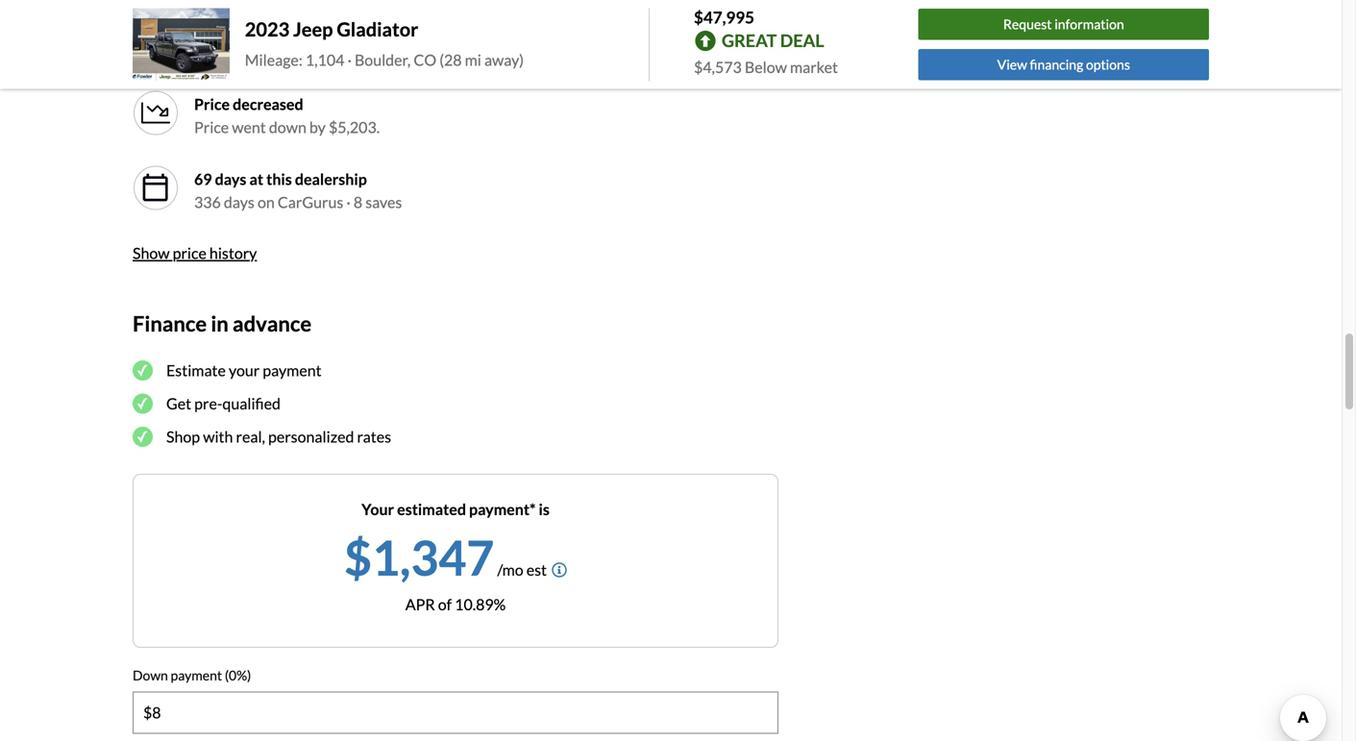 Task type: describe. For each thing, give the bounding box(es) containing it.
est
[[527, 561, 547, 580]]

(0%)
[[225, 668, 251, 684]]

of
[[438, 595, 452, 614]]

pre-
[[194, 394, 223, 413]]

down payment (0%)
[[133, 668, 251, 684]]

$47,995
[[694, 7, 755, 27]]

request information button
[[919, 9, 1210, 40]]

2023 jeep gladiator image
[[133, 8, 230, 81]]

8
[[354, 193, 363, 211]]

Down payment (0%) text field
[[134, 693, 778, 733]]

2 price from the top
[[194, 118, 229, 136]]

options
[[1087, 56, 1131, 73]]

the
[[218, 43, 240, 61]]

· inside the 2023 jeep gladiator mileage: 1,104 · boulder, co (28 mi away)
[[348, 50, 352, 69]]

rates
[[357, 428, 391, 446]]

estimate
[[166, 361, 226, 380]]

information
[[1055, 16, 1125, 32]]

deal
[[781, 30, 825, 51]]

this
[[267, 170, 292, 188]]

went
[[232, 118, 266, 136]]

down
[[269, 118, 307, 136]]

336
[[194, 193, 221, 211]]

boulder,
[[355, 50, 411, 69]]

1 vertical spatial days
[[224, 193, 255, 211]]

on inside 69 days at this dealership 336 days on cargurus · 8 saves
[[258, 193, 275, 211]]

advance
[[233, 311, 312, 336]]

· inside 69 days at this dealership 336 days on cargurus · 8 saves
[[347, 193, 351, 211]]

gladiator
[[337, 18, 419, 41]]

flexibility
[[527, 43, 589, 61]]

may
[[476, 43, 504, 61]]

$4,573 below market
[[694, 58, 839, 76]]

your estimated payment* is
[[362, 500, 550, 519]]

is
[[539, 500, 550, 519]]

1 horizontal spatial market
[[790, 58, 839, 76]]

financing
[[1030, 56, 1084, 73]]

mi
[[465, 50, 482, 69]]

market inside selling slowly on the market longer than average. there may be flexibility on price.
[[243, 43, 291, 61]]

selling slowly on the market longer than average. there may be flexibility on price.
[[194, 19, 650, 61]]

0 horizontal spatial payment
[[171, 668, 222, 684]]

at
[[250, 170, 264, 188]]

$1,347
[[344, 529, 495, 586]]

average.
[[374, 43, 430, 61]]

show price history
[[133, 244, 257, 262]]

decreased
[[233, 94, 303, 113]]

selling
[[194, 19, 240, 38]]

in
[[211, 311, 229, 336]]

0 vertical spatial days
[[215, 170, 247, 188]]

be
[[507, 43, 524, 61]]

request
[[1004, 16, 1053, 32]]

price decreased price went down by $5,203.
[[194, 94, 380, 136]]

payment*
[[469, 500, 536, 519]]

selling slowly image
[[140, 22, 171, 53]]

co
[[414, 50, 437, 69]]

(28
[[440, 50, 462, 69]]

69
[[194, 170, 212, 188]]

cargurus
[[278, 193, 344, 211]]

dealership
[[295, 170, 367, 188]]

get pre-qualified
[[166, 394, 281, 413]]



Task type: vqa. For each thing, say whether or not it's contained in the screenshot.
from
no



Task type: locate. For each thing, give the bounding box(es) containing it.
1 horizontal spatial payment
[[263, 361, 322, 380]]

mileage:
[[245, 50, 303, 69]]

qualified
[[223, 394, 281, 413]]

0 vertical spatial payment
[[263, 361, 322, 380]]

payment right your
[[263, 361, 322, 380]]

price decreased image
[[133, 90, 179, 136], [140, 97, 171, 128]]

2023
[[245, 18, 290, 41]]

estimate your payment
[[166, 361, 322, 380]]

away)
[[485, 50, 524, 69]]

on
[[194, 43, 215, 61]]

0 horizontal spatial on
[[258, 193, 275, 211]]

show
[[133, 244, 170, 262]]

view
[[998, 56, 1028, 73]]

on
[[592, 43, 609, 61], [258, 193, 275, 211]]

on down the at
[[258, 193, 275, 211]]

market
[[243, 43, 291, 61], [790, 58, 839, 76]]

$4,573
[[694, 58, 742, 76]]

apr
[[406, 595, 435, 614]]

than
[[341, 43, 371, 61]]

there
[[433, 43, 473, 61]]

down
[[133, 668, 168, 684]]

market down the 2023
[[243, 43, 291, 61]]

price.
[[612, 43, 650, 61]]

0 vertical spatial on
[[592, 43, 609, 61]]

your
[[229, 361, 260, 380]]

10.89%
[[455, 595, 506, 614]]

great
[[722, 30, 777, 51]]

jeep
[[293, 18, 333, 41]]

view financing options
[[998, 56, 1131, 73]]

saves
[[366, 193, 402, 211]]

0 vertical spatial price
[[194, 94, 230, 113]]

· left 8
[[347, 193, 351, 211]]

market down deal
[[790, 58, 839, 76]]

1 horizontal spatial on
[[592, 43, 609, 61]]

history
[[210, 244, 257, 262]]

1 vertical spatial price
[[194, 118, 229, 136]]

show price history link
[[133, 244, 257, 262]]

info circle image
[[552, 563, 567, 578]]

finance in advance
[[133, 311, 312, 336]]

1 vertical spatial on
[[258, 193, 275, 211]]

2023 jeep gladiator mileage: 1,104 · boulder, co (28 mi away)
[[245, 18, 524, 69]]

on inside selling slowly on the market longer than average. there may be flexibility on price.
[[592, 43, 609, 61]]

1 vertical spatial payment
[[171, 668, 222, 684]]

days down the at
[[224, 193, 255, 211]]

with
[[203, 428, 233, 446]]

view financing options button
[[919, 49, 1210, 80]]

personalized
[[268, 428, 354, 446]]

estimated
[[397, 500, 466, 519]]

69 days at this dealership image
[[133, 165, 179, 211], [140, 172, 171, 203]]

real,
[[236, 428, 265, 446]]

by
[[310, 118, 326, 136]]

longer
[[294, 43, 338, 61]]

$1,347 /mo est
[[344, 529, 547, 586]]

apr of 10.89%
[[406, 595, 506, 614]]

price down on
[[194, 94, 230, 113]]

finance
[[133, 311, 207, 336]]

slowly
[[243, 19, 287, 38]]

request information
[[1004, 16, 1125, 32]]

1,104
[[306, 50, 345, 69]]

$5,203.
[[329, 118, 380, 136]]

·
[[348, 50, 352, 69], [347, 193, 351, 211]]

great deal
[[722, 30, 825, 51]]

selling slowly image
[[133, 15, 179, 61]]

days left the at
[[215, 170, 247, 188]]

price
[[194, 94, 230, 113], [194, 118, 229, 136]]

price
[[173, 244, 207, 262]]

payment left (0%)
[[171, 668, 222, 684]]

0 horizontal spatial market
[[243, 43, 291, 61]]

get
[[166, 394, 191, 413]]

shop with real, personalized rates
[[166, 428, 391, 446]]

days
[[215, 170, 247, 188], [224, 193, 255, 211]]

1 price from the top
[[194, 94, 230, 113]]

1 vertical spatial ·
[[347, 193, 351, 211]]

0 vertical spatial ·
[[348, 50, 352, 69]]

below
[[745, 58, 787, 76]]

payment
[[263, 361, 322, 380], [171, 668, 222, 684]]

· right 1,104
[[348, 50, 352, 69]]

your
[[362, 500, 394, 519]]

shop
[[166, 428, 200, 446]]

on left price.
[[592, 43, 609, 61]]

69 days at this dealership 336 days on cargurus · 8 saves
[[194, 170, 402, 211]]

/mo
[[497, 561, 524, 580]]

price left went
[[194, 118, 229, 136]]



